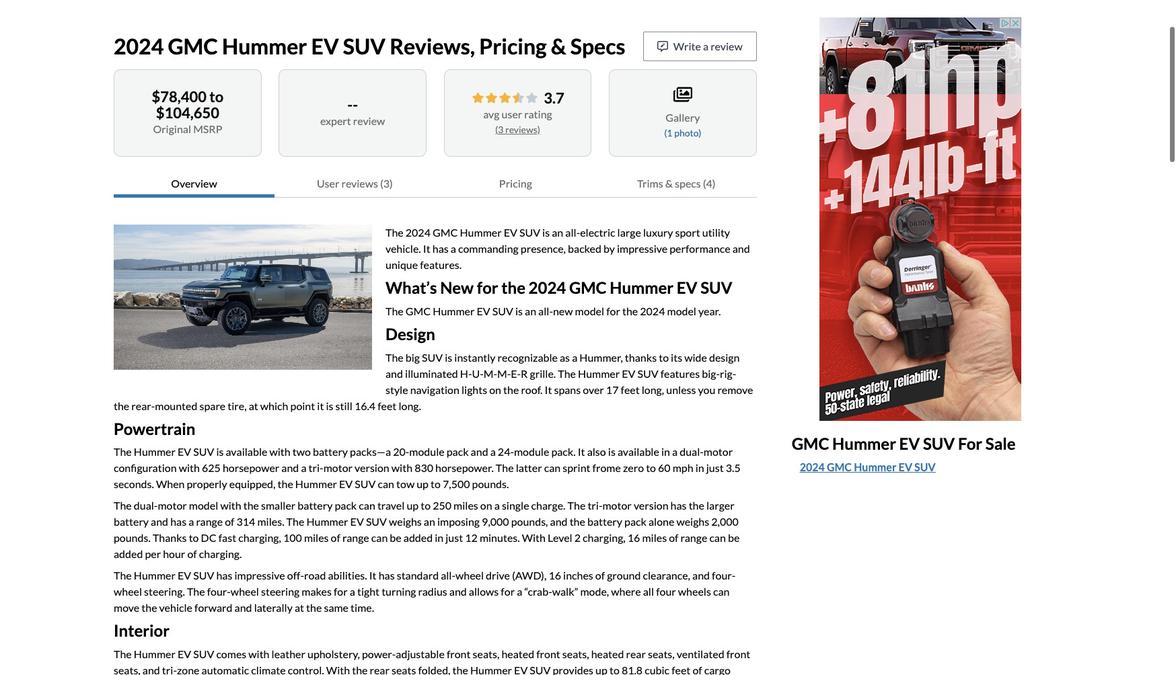 Task type: locate. For each thing, give the bounding box(es) containing it.
unique
[[386, 262, 418, 275]]

a up features.
[[451, 246, 456, 259]]

2 horizontal spatial front
[[726, 652, 750, 665]]

0 horizontal spatial dual-
[[134, 504, 158, 516]]

all- up recognizable
[[538, 309, 553, 321]]

backed
[[568, 246, 601, 259]]

0 horizontal spatial feet
[[378, 403, 397, 416]]

version up alone
[[634, 504, 668, 516]]

with
[[522, 536, 546, 549], [326, 668, 350, 676]]

12
[[465, 536, 478, 549]]

battery
[[313, 450, 348, 462], [298, 504, 333, 516], [114, 520, 149, 532], [587, 520, 622, 532]]

can left travel
[[359, 504, 375, 516]]

fast
[[218, 536, 236, 549]]

2024 inside the gmc hummer ev suv is an all-new model for the 2024 model year. design
[[640, 309, 665, 321]]

to left 81.8
[[610, 668, 620, 676]]

review right expert
[[353, 118, 385, 131]]

1 vertical spatial tri-
[[588, 504, 602, 516]]

$78,400
[[152, 92, 207, 110]]

2 vertical spatial an
[[424, 520, 435, 532]]

the left larger
[[689, 504, 704, 516]]

overview
[[171, 181, 217, 194]]

-- expert review
[[320, 100, 385, 131]]

feet inside the hummer ev suv comes with leather upholstery, power-adjustable front seats, heated front seats, heated rear seats, ventilated front seats, and tri-zone automatic climate control. with the rear seats folded, the hummer ev suv provides up to 81.8 cubic feet of carg
[[672, 668, 691, 676]]

u-
[[472, 371, 484, 384]]

review inside button
[[711, 44, 743, 57]]

0 horizontal spatial an
[[424, 520, 435, 532]]

0 vertical spatial at
[[249, 403, 258, 416]]

and right performance
[[733, 246, 750, 259]]

it inside the hummer ev suv is available with two battery packs—a 20-module pack and a 24-module pack. it also is available in a dual-motor configuration with 625 horsepower and a tri-motor version with 830 horsepower. the latter can sprint frome zero to 60 mph in just 3.5 seconds. when properly equipped, the hummer ev suv can tow up to 7,500 pounds.
[[578, 450, 585, 462]]

is inside the gmc hummer ev suv is an all-new model for the 2024 model year. design
[[515, 309, 523, 321]]

just left 3.5
[[706, 466, 724, 479]]

two
[[293, 450, 311, 462]]

the inside the gmc hummer ev suv is an all-new model for the 2024 model year. design
[[386, 309, 404, 321]]

- down 2024 gmc hummer ev suv reviews, pricing & specs
[[353, 100, 358, 118]]

tab list
[[114, 174, 757, 202]]

1 horizontal spatial all-
[[538, 309, 553, 321]]

the down 24-
[[496, 466, 514, 479]]

with inside the dual-motor model with the smaller battery pack can travel up to 250 miles on a single charge. the tri-motor version has the larger battery and has a range of 314 miles. the hummer ev suv weighs an imposing 9,000 pounds, and the battery pack alone weighs 2,000 pounds. thanks to dc fast charging, 100 miles of range can be added in just 12 minutes. with level 2 charging, 16 miles of range can be added per hour of charging.
[[220, 504, 241, 516]]

1 horizontal spatial weighs
[[676, 520, 709, 532]]

trims
[[637, 181, 663, 194]]

new
[[553, 309, 573, 321]]

model left year.
[[667, 309, 696, 321]]

0 vertical spatial impressive
[[617, 246, 668, 259]]

for inside the 2024 gmc hummer ev suv is an all-electric large luxury sport utility vehicle. it has a commanding presence, backed by impressive performance and unique features. what's new for the 2024 gmc hummer ev suv
[[477, 282, 498, 301]]

has down the charging.
[[216, 574, 232, 586]]

pack left travel
[[335, 504, 357, 516]]

1 vertical spatial pounds.
[[114, 536, 151, 549]]

pounds. down horsepower.
[[472, 482, 509, 495]]

1 vertical spatial at
[[295, 606, 304, 619]]

it
[[317, 403, 324, 416]]

tri- down two
[[309, 466, 323, 479]]

module up latter
[[514, 450, 549, 462]]

0 horizontal spatial weighs
[[389, 520, 422, 532]]

all- up backed
[[565, 230, 580, 243]]

charging, right 2
[[583, 536, 626, 549]]

the down steering.
[[141, 606, 157, 619]]

version down packs—a
[[355, 466, 389, 479]]

to inside the big suv is instantly recognizable as a hummer, thanks to its wide design and illuminated h-u-m-m-e-r grille. the hummer ev suv features big-rig- style navigation lights on the roof. it spans over 17 feet long, unless you remove the rear-mounted spare tire, at which point it is still 16.4 feet long. powertrain
[[659, 355, 669, 368]]

pricing inside tab
[[499, 181, 532, 194]]

1 module from the left
[[409, 450, 445, 462]]

2 vertical spatial all-
[[441, 574, 456, 586]]

the inside the 2024 gmc hummer ev suv is an all-electric large luxury sport utility vehicle. it has a commanding presence, backed by impressive performance and unique features. what's new for the 2024 gmc hummer ev suv
[[386, 230, 404, 243]]

a down 'properly' at the left of the page
[[189, 520, 194, 532]]

with down the 20-
[[391, 466, 412, 479]]

it inside the 2024 gmc hummer ev suv is an all-electric large luxury sport utility vehicle. it has a commanding presence, backed by impressive performance and unique features. what's new for the 2024 gmc hummer ev suv
[[423, 246, 430, 259]]

0 vertical spatial review
[[711, 44, 743, 57]]

2 available from the left
[[618, 450, 659, 462]]

model down 'properly' at the left of the page
[[189, 504, 218, 516]]

and right radius
[[449, 590, 467, 602]]

2 vertical spatial up
[[596, 668, 607, 676]]

0 vertical spatial added
[[404, 536, 433, 549]]

rig-
[[720, 371, 736, 384]]

with up "climate" at the bottom
[[248, 652, 269, 665]]

sport
[[675, 230, 700, 243]]

tri- inside the dual-motor model with the smaller battery pack can travel up to 250 miles on a single charge. the tri-motor version has the larger battery and has a range of 314 miles. the hummer ev suv weighs an imposing 9,000 pounds, and the battery pack alone weighs 2,000 pounds. thanks to dc fast charging, 100 miles of range can be added in just 12 minutes. with level 2 charging, 16 miles of range can be added per hour of charging.
[[588, 504, 602, 516]]

suv left for
[[923, 438, 955, 457]]

can right wheels
[[713, 590, 730, 602]]

on right lights at the left bottom of page
[[489, 387, 501, 400]]

an down the 250
[[424, 520, 435, 532]]

hummer inside the dual-motor model with the smaller battery pack can travel up to 250 miles on a single charge. the tri-motor version has the larger battery and has a range of 314 miles. the hummer ev suv weighs an imposing 9,000 pounds, and the battery pack alone weighs 2,000 pounds. thanks to dc fast charging, 100 miles of range can be added in just 12 minutes. with level 2 charging, 16 miles of range can be added per hour of charging.
[[306, 520, 348, 532]]

rating
[[524, 111, 552, 124]]

3 front from the left
[[726, 652, 750, 665]]

wheel
[[456, 574, 484, 586], [114, 590, 142, 602], [231, 590, 259, 602]]

a inside button
[[703, 44, 709, 57]]

2 vertical spatial in
[[435, 536, 444, 549]]

1 vertical spatial four-
[[207, 590, 231, 602]]

gmc inside the gmc hummer ev suv is an all-new model for the 2024 model year. design
[[406, 309, 431, 321]]

of inside the hummer ev suv comes with leather upholstery, power-adjustable front seats, heated front seats, heated rear seats, ventilated front seats, and tri-zone automatic climate control. with the rear seats folded, the hummer ev suv provides up to 81.8 cubic feet of carg
[[693, 668, 702, 676]]

it left also
[[578, 450, 585, 462]]

just inside the hummer ev suv is available with two battery packs—a 20-module pack and a 24-module pack. it also is available in a dual-motor configuration with 625 horsepower and a tri-motor version with 830 horsepower. the latter can sprint frome zero to 60 mph in just 3.5 seconds. when properly equipped, the hummer ev suv can tow up to 7,500 pounds.
[[706, 466, 724, 479]]

0 vertical spatial in
[[661, 450, 670, 462]]

1 heated from the left
[[502, 652, 534, 665]]

module
[[409, 450, 445, 462], [514, 450, 549, 462]]

luxury
[[643, 230, 673, 243]]

pounds. up the per
[[114, 536, 151, 549]]

suv up presence,
[[519, 230, 540, 243]]

write a review
[[673, 44, 743, 57]]

to left the 250
[[421, 504, 431, 516]]

where
[[611, 590, 641, 602]]

0 horizontal spatial review
[[353, 118, 385, 131]]

trims & specs (4) tab
[[596, 174, 757, 202]]

vehicle
[[159, 606, 192, 619]]

charging,
[[238, 536, 281, 549], [583, 536, 626, 549]]

and up the style
[[386, 371, 403, 384]]

the up vehicle.
[[386, 230, 404, 243]]

electric
[[580, 230, 615, 243]]

0 horizontal spatial all-
[[441, 574, 456, 586]]

2024 gmc hummer ev suv link
[[800, 463, 1049, 479], [800, 463, 936, 479]]

in up 60
[[661, 450, 670, 462]]

suv up illuminated
[[422, 355, 443, 368]]

1 horizontal spatial version
[[634, 504, 668, 516]]

powertrain
[[114, 423, 195, 442]]

latter
[[516, 466, 542, 479]]

0 vertical spatial pounds.
[[472, 482, 509, 495]]

1 horizontal spatial rear
[[626, 652, 646, 665]]

2 heated from the left
[[591, 652, 624, 665]]

the
[[501, 282, 525, 301], [622, 309, 638, 321], [503, 387, 519, 400], [114, 403, 129, 416], [278, 482, 293, 495], [243, 504, 259, 516], [689, 504, 704, 516], [570, 520, 585, 532], [141, 606, 157, 619], [306, 606, 322, 619], [352, 668, 368, 676], [453, 668, 468, 676]]

unless
[[666, 387, 696, 400]]

for up hummer,
[[606, 309, 620, 321]]

tri- inside the hummer ev suv comes with leather upholstery, power-adjustable front seats, heated front seats, heated rear seats, ventilated front seats, and tri-zone automatic climate control. with the rear seats folded, the hummer ev suv provides up to 81.8 cubic feet of carg
[[162, 668, 177, 676]]

has inside the 2024 gmc hummer ev suv is an all-electric large luxury sport utility vehicle. it has a commanding presence, backed by impressive performance and unique features. what's new for the 2024 gmc hummer ev suv
[[432, 246, 449, 259]]

suv down the charging.
[[193, 574, 214, 586]]

features.
[[420, 262, 462, 275]]

1 horizontal spatial an
[[525, 309, 536, 321]]

0 horizontal spatial available
[[226, 450, 267, 462]]

pounds.
[[472, 482, 509, 495], [114, 536, 151, 549]]

for right new at the left
[[477, 282, 498, 301]]

2,000
[[711, 520, 739, 532]]

1 horizontal spatial four-
[[712, 574, 736, 586]]

be
[[390, 536, 401, 549], [728, 536, 740, 549]]

can down travel
[[371, 536, 388, 549]]

16 inside the hummer ev suv has impressive off-road abilities. it has standard all-wheel drive (awd), 16 inches of ground clearance, and four- wheel steering. the four-wheel steering makes for a tight turning radius and allows for a "crab-walk" mode, where all four wheels can move the vehicle forward and laterally at the same time. interior
[[549, 574, 561, 586]]

ev inside the gmc hummer ev suv is an all-new model for the 2024 model year. design
[[477, 309, 490, 321]]

1 horizontal spatial &
[[665, 181, 673, 194]]

0 vertical spatial on
[[489, 387, 501, 400]]

1 vertical spatial review
[[353, 118, 385, 131]]

2 m- from the left
[[497, 371, 511, 384]]

advertisement element
[[819, 21, 1021, 425]]

2 vertical spatial feet
[[672, 668, 691, 676]]

up right provides on the bottom of page
[[596, 668, 607, 676]]

0 horizontal spatial four-
[[207, 590, 231, 602]]

0 vertical spatial just
[[706, 466, 724, 479]]

1 vertical spatial impressive
[[234, 574, 285, 586]]

to left 60
[[646, 466, 656, 479]]

2 horizontal spatial all-
[[565, 230, 580, 243]]

0 horizontal spatial be
[[390, 536, 401, 549]]

dual- inside the hummer ev suv is available with two battery packs—a 20-module pack and a 24-module pack. it also is available in a dual-motor configuration with 625 horsepower and a tri-motor version with 830 horsepower. the latter can sprint frome zero to 60 mph in just 3.5 seconds. when properly equipped, the hummer ev suv can tow up to 7,500 pounds.
[[680, 450, 704, 462]]

suv up long,
[[638, 371, 658, 384]]

2 vertical spatial tri-
[[162, 668, 177, 676]]

rear up 81.8
[[626, 652, 646, 665]]

1 horizontal spatial pack
[[447, 450, 469, 462]]

wheel up laterally
[[231, 590, 259, 602]]

to left 'dc'
[[189, 536, 199, 549]]

equipped,
[[229, 482, 275, 495]]

ev
[[311, 37, 339, 63], [504, 230, 517, 243], [677, 282, 697, 301], [477, 309, 490, 321], [622, 371, 635, 384], [899, 438, 920, 457], [178, 450, 191, 462], [899, 465, 912, 477], [339, 482, 353, 495], [350, 520, 364, 532], [178, 574, 191, 586], [178, 652, 191, 665], [514, 668, 528, 676]]

1 vertical spatial an
[[525, 309, 536, 321]]

provides
[[553, 668, 593, 676]]

move
[[114, 606, 139, 619]]

2 horizontal spatial in
[[695, 466, 704, 479]]

ev inside the big suv is instantly recognizable as a hummer, thanks to its wide design and illuminated h-u-m-m-e-r grille. the hummer ev suv features big-rig- style navigation lights on the roof. it spans over 17 feet long, unless you remove the rear-mounted spare tire, at which point it is still 16.4 feet long. powertrain
[[622, 371, 635, 384]]

16 inside the dual-motor model with the smaller battery pack can travel up to 250 miles on a single charge. the tri-motor version has the larger battery and has a range of 314 miles. the hummer ev suv weighs an imposing 9,000 pounds, and the battery pack alone weighs 2,000 pounds. thanks to dc fast charging, 100 miles of range can be added in just 12 minutes. with level 2 charging, 16 miles of range can be added per hour of charging.
[[628, 536, 640, 549]]

heated down "crab-
[[502, 652, 534, 665]]

a left "crab-
[[517, 590, 522, 602]]

gallery (1 photo)
[[664, 115, 701, 143]]

motor down when
[[158, 504, 187, 516]]

0 horizontal spatial front
[[447, 652, 471, 665]]

just
[[706, 466, 724, 479], [446, 536, 463, 549]]

0 vertical spatial all-
[[565, 230, 580, 243]]

available
[[226, 450, 267, 462], [618, 450, 659, 462]]

0 vertical spatial dual-
[[680, 450, 704, 462]]

user reviews (3)
[[317, 181, 393, 194]]

drive
[[486, 574, 510, 586]]

the up smaller
[[278, 482, 293, 495]]

its
[[671, 355, 682, 368]]

motor
[[704, 450, 733, 462], [323, 466, 353, 479], [158, 504, 187, 516], [602, 504, 632, 516]]

design
[[709, 355, 740, 368]]

1 vertical spatial just
[[446, 536, 463, 549]]

1 horizontal spatial 16
[[628, 536, 640, 549]]

1 horizontal spatial dual-
[[680, 450, 704, 462]]

to inside the hummer ev suv comes with leather upholstery, power-adjustable front seats, heated front seats, heated rear seats, ventilated front seats, and tri-zone automatic climate control. with the rear seats folded, the hummer ev suv provides up to 81.8 cubic feet of carg
[[610, 668, 620, 676]]

0 vertical spatial four-
[[712, 574, 736, 586]]

1 be from the left
[[390, 536, 401, 549]]

1 horizontal spatial pounds.
[[472, 482, 509, 495]]

1 vertical spatial pack
[[335, 504, 357, 516]]

0 horizontal spatial miles
[[304, 536, 329, 549]]

250
[[433, 504, 451, 516]]

for
[[958, 438, 982, 457]]

pricing down (3 reviews) link
[[499, 181, 532, 194]]

up down 830
[[417, 482, 429, 495]]

can inside the hummer ev suv has impressive off-road abilities. it has standard all-wheel drive (awd), 16 inches of ground clearance, and four- wheel steering. the four-wheel steering makes for a tight turning radius and allows for a "crab-walk" mode, where all four wheels can move the vehicle forward and laterally at the same time. interior
[[713, 590, 730, 602]]

1 horizontal spatial just
[[706, 466, 724, 479]]

1 horizontal spatial be
[[728, 536, 740, 549]]

the up design
[[386, 309, 404, 321]]

packs—a
[[350, 450, 391, 462]]

0 horizontal spatial pack
[[335, 504, 357, 516]]

impressive
[[617, 246, 668, 259], [234, 574, 285, 586]]

gallery
[[666, 115, 700, 128]]

0 horizontal spatial 16
[[549, 574, 561, 586]]

0 horizontal spatial charging,
[[238, 536, 281, 549]]

tri- down interior
[[162, 668, 177, 676]]

20-
[[393, 450, 409, 462]]

in right mph
[[695, 466, 704, 479]]

0 horizontal spatial model
[[189, 504, 218, 516]]

16
[[628, 536, 640, 549], [549, 574, 561, 586]]

2024
[[114, 37, 164, 63], [406, 230, 431, 243], [529, 282, 566, 301], [640, 309, 665, 321], [800, 465, 825, 477]]

seats, down interior
[[114, 668, 140, 676]]

the up configuration
[[114, 450, 132, 462]]

0 horizontal spatial impressive
[[234, 574, 285, 586]]

four- up forward
[[207, 590, 231, 602]]

0 horizontal spatial tri-
[[162, 668, 177, 676]]

review right write
[[711, 44, 743, 57]]

wheel up move
[[114, 590, 142, 602]]

0 vertical spatial 16
[[628, 536, 640, 549]]

0 horizontal spatial heated
[[502, 652, 534, 665]]

1 vertical spatial &
[[665, 181, 673, 194]]

1 - from the left
[[347, 100, 353, 118]]

is up illuminated
[[445, 355, 452, 368]]

& inside tab
[[665, 181, 673, 194]]

dual- inside the dual-motor model with the smaller battery pack can travel up to 250 miles on a single charge. the tri-motor version has the larger battery and has a range of 314 miles. the hummer ev suv weighs an imposing 9,000 pounds, and the battery pack alone weighs 2,000 pounds. thanks to dc fast charging, 100 miles of range can be added in just 12 minutes. with level 2 charging, 16 miles of range can be added per hour of charging.
[[134, 504, 158, 516]]

pounds,
[[511, 520, 548, 532]]

zero
[[623, 466, 644, 479]]

seats
[[392, 668, 416, 676]]

and left zone
[[143, 668, 160, 676]]

0 horizontal spatial module
[[409, 450, 445, 462]]

a inside the 2024 gmc hummer ev suv is an all-electric large luxury sport utility vehicle. it has a commanding presence, backed by impressive performance and unique features. what's new for the 2024 gmc hummer ev suv
[[451, 246, 456, 259]]

automatic
[[202, 668, 249, 676]]

2 horizontal spatial tri-
[[588, 504, 602, 516]]

the up forward
[[187, 590, 205, 602]]

be down 2,000
[[728, 536, 740, 549]]

1 vertical spatial up
[[407, 504, 419, 516]]

0 vertical spatial with
[[522, 536, 546, 549]]

1 vertical spatial on
[[480, 504, 492, 516]]

comment alt edit image
[[657, 45, 668, 56]]

front up folded,
[[447, 652, 471, 665]]

1 vertical spatial with
[[326, 668, 350, 676]]

1 horizontal spatial range
[[342, 536, 369, 549]]

1 horizontal spatial module
[[514, 450, 549, 462]]

1 m- from the left
[[484, 371, 497, 384]]

to
[[209, 92, 224, 110], [659, 355, 669, 368], [646, 466, 656, 479], [431, 482, 441, 495], [421, 504, 431, 516], [189, 536, 199, 549], [610, 668, 620, 676]]

version inside the hummer ev suv is available with two battery packs—a 20-module pack and a 24-module pack. it also is available in a dual-motor configuration with 625 horsepower and a tri-motor version with 830 horsepower. the latter can sprint frome zero to 60 mph in just 3.5 seconds. when properly equipped, the hummer ev suv can tow up to 7,500 pounds.
[[355, 466, 389, 479]]

rear-
[[131, 403, 155, 416]]

tire,
[[228, 403, 247, 416]]

seats,
[[473, 652, 499, 665], [562, 652, 589, 665], [648, 652, 675, 665], [114, 668, 140, 676]]

miles right 100
[[304, 536, 329, 549]]

9,000
[[482, 520, 509, 532]]

presence,
[[521, 246, 566, 259]]

dual- down seconds. on the left bottom of page
[[134, 504, 158, 516]]

2 vertical spatial pack
[[624, 520, 647, 532]]

0 horizontal spatial at
[[249, 403, 258, 416]]

hummer inside the gmc hummer ev suv is an all-new model for the 2024 model year. design
[[433, 309, 475, 321]]

battery down seconds. on the left bottom of page
[[114, 520, 149, 532]]

0 horizontal spatial in
[[435, 536, 444, 549]]

60
[[658, 466, 671, 479]]

the hummer ev suv has impressive off-road abilities. it has standard all-wheel drive (awd), 16 inches of ground clearance, and four- wheel steering. the four-wheel steering makes for a tight turning radius and allows for a "crab-walk" mode, where all four wheels can move the vehicle forward and laterally at the same time. interior
[[114, 574, 736, 645]]

0 vertical spatial an
[[552, 230, 563, 243]]

has up features.
[[432, 246, 449, 259]]

vehicle.
[[386, 246, 421, 259]]

1 charging, from the left
[[238, 536, 281, 549]]

abilities.
[[328, 574, 367, 586]]

pricing tab
[[435, 174, 596, 202]]

1 horizontal spatial front
[[536, 652, 560, 665]]

just down 'imposing'
[[446, 536, 463, 549]]

to inside $78,400 to $104,650 original msrp
[[209, 92, 224, 110]]

specs
[[570, 37, 625, 63]]

0 vertical spatial feet
[[621, 387, 640, 400]]

for up same
[[334, 590, 348, 602]]

pounds. inside the hummer ev suv is available with two battery packs—a 20-module pack and a 24-module pack. it also is available in a dual-motor configuration with 625 horsepower and a tri-motor version with 830 horsepower. the latter can sprint frome zero to 60 mph in just 3.5 seconds. when properly equipped, the hummer ev suv can tow up to 7,500 pounds.
[[472, 482, 509, 495]]

a inside the big suv is instantly recognizable as a hummer, thanks to its wide design and illuminated h-u-m-m-e-r grille. the hummer ev suv features big-rig- style navigation lights on the roof. it spans over 17 feet long, unless you remove the rear-mounted spare tire, at which point it is still 16.4 feet long. powertrain
[[572, 355, 577, 368]]

0 horizontal spatial with
[[326, 668, 350, 676]]

1 vertical spatial pricing
[[499, 181, 532, 194]]

0 vertical spatial rear
[[626, 652, 646, 665]]

for down 'drive'
[[501, 590, 515, 602]]

0 vertical spatial pack
[[447, 450, 469, 462]]

all- inside the hummer ev suv has impressive off-road abilities. it has standard all-wheel drive (awd), 16 inches of ground clearance, and four- wheel steering. the four-wheel steering makes for a tight turning radius and allows for a "crab-walk" mode, where all four wheels can move the vehicle forward and laterally at the same time. interior
[[441, 574, 456, 586]]

m-
[[484, 371, 497, 384], [497, 371, 511, 384]]

1 horizontal spatial review
[[711, 44, 743, 57]]

1 horizontal spatial at
[[295, 606, 304, 619]]

1 horizontal spatial tri-
[[309, 466, 323, 479]]

front right ventilated
[[726, 652, 750, 665]]

1 horizontal spatial available
[[618, 450, 659, 462]]

suv down travel
[[366, 520, 387, 532]]

hummer
[[222, 37, 307, 63], [460, 230, 502, 243], [610, 282, 674, 301], [433, 309, 475, 321], [578, 371, 620, 384], [832, 438, 896, 457], [134, 450, 176, 462], [854, 465, 896, 477], [295, 482, 337, 495], [306, 520, 348, 532], [134, 574, 176, 586], [134, 652, 176, 665], [470, 668, 512, 676]]

suv down packs—a
[[355, 482, 376, 495]]

2024 gmc hummer ev suv
[[800, 465, 936, 477]]

1 vertical spatial rear
[[370, 668, 390, 676]]

pounds. inside the dual-motor model with the smaller battery pack can travel up to 250 miles on a single charge. the tri-motor version has the larger battery and has a range of 314 miles. the hummer ev suv weighs an imposing 9,000 pounds, and the battery pack alone weighs 2,000 pounds. thanks to dc fast charging, 100 miles of range can be added in just 12 minutes. with level 2 charging, 16 miles of range can be added per hour of charging.
[[114, 536, 151, 549]]

on inside the dual-motor model with the smaller battery pack can travel up to 250 miles on a single charge. the tri-motor version has the larger battery and has a range of 314 miles. the hummer ev suv weighs an imposing 9,000 pounds, and the battery pack alone weighs 2,000 pounds. thanks to dc fast charging, 100 miles of range can be added in just 12 minutes. with level 2 charging, 16 miles of range can be added per hour of charging.
[[480, 504, 492, 516]]

1 horizontal spatial with
[[522, 536, 546, 549]]

model right new
[[575, 309, 604, 321]]

mode,
[[580, 590, 609, 602]]

1 vertical spatial in
[[695, 466, 704, 479]]

3.7
[[544, 93, 564, 111]]

point
[[290, 403, 315, 416]]

0 horizontal spatial just
[[446, 536, 463, 549]]

weighs right alone
[[676, 520, 709, 532]]

1 horizontal spatial added
[[404, 536, 433, 549]]

an inside the gmc hummer ev suv is an all-new model for the 2024 model year. design
[[525, 309, 536, 321]]

utility
[[702, 230, 730, 243]]

m- down 'instantly'
[[484, 371, 497, 384]]

wheels
[[678, 590, 711, 602]]

avg user rating (3 reviews)
[[483, 111, 552, 139]]

1 horizontal spatial charging,
[[583, 536, 626, 549]]

level
[[548, 536, 572, 549]]

tri-
[[309, 466, 323, 479], [588, 504, 602, 516], [162, 668, 177, 676]]

the down makes
[[306, 606, 322, 619]]

seats, up provides on the bottom of page
[[562, 652, 589, 665]]

suv up year.
[[701, 282, 732, 301]]

0 horizontal spatial added
[[114, 552, 143, 565]]

hummer inside the big suv is instantly recognizable as a hummer, thanks to its wide design and illuminated h-u-m-m-e-r grille. the hummer ev suv features big-rig- style navigation lights on the roof. it spans over 17 feet long, unless you remove the rear-mounted spare tire, at which point it is still 16.4 feet long. powertrain
[[578, 371, 620, 384]]

pack
[[447, 450, 469, 462], [335, 504, 357, 516], [624, 520, 647, 532]]

module up 830
[[409, 450, 445, 462]]



Task type: vqa. For each thing, say whether or not it's contained in the screenshot.
features
yes



Task type: describe. For each thing, give the bounding box(es) containing it.
a up mph
[[672, 450, 678, 462]]

thanks
[[153, 536, 187, 549]]

and inside the hummer ev suv comes with leather upholstery, power-adjustable front seats, heated front seats, heated rear seats, ventilated front seats, and tri-zone automatic climate control. with the rear seats folded, the hummer ev suv provides up to 81.8 cubic feet of carg
[[143, 668, 160, 676]]

on inside the big suv is instantly recognizable as a hummer, thanks to its wide design and illuminated h-u-m-m-e-r grille. the hummer ev suv features big-rig- style navigation lights on the roof. it spans over 17 feet long, unless you remove the rear-mounted spare tire, at which point it is still 16.4 feet long. powertrain
[[489, 387, 501, 400]]

for inside the gmc hummer ev suv is an all-new model for the 2024 model year. design
[[606, 309, 620, 321]]

hour
[[163, 552, 185, 565]]

ground
[[607, 574, 641, 586]]

of up abilities.
[[331, 536, 340, 549]]

tri- inside the hummer ev suv is available with two battery packs—a 20-module pack and a 24-module pack. it also is available in a dual-motor configuration with 625 horsepower and a tri-motor version with 830 horsepower. the latter can sprint frome zero to 60 mph in just 3.5 seconds. when properly equipped, the hummer ev suv can tow up to 7,500 pounds.
[[309, 466, 323, 479]]

the right charge.
[[568, 504, 586, 516]]

model inside the dual-motor model with the smaller battery pack can travel up to 250 miles on a single charge. the tri-motor version has the larger battery and has a range of 314 miles. the hummer ev suv weighs an imposing 9,000 pounds, and the battery pack alone weighs 2,000 pounds. thanks to dc fast charging, 100 miles of range can be added in just 12 minutes. with level 2 charging, 16 miles of range can be added per hour of charging.
[[189, 504, 218, 516]]

you
[[698, 387, 715, 400]]

review inside -- expert review
[[353, 118, 385, 131]]

ev inside the hummer ev suv has impressive off-road abilities. it has standard all-wheel drive (awd), 16 inches of ground clearance, and four- wheel steering. the four-wheel steering makes for a tight turning radius and allows for a "crab-walk" mode, where all four wheels can move the vehicle forward and laterally at the same time. interior
[[178, 574, 191, 586]]

the down seconds. on the left bottom of page
[[114, 504, 132, 516]]

images image
[[673, 90, 692, 107]]

up inside the hummer ev suv comes with leather upholstery, power-adjustable front seats, heated front seats, heated rear seats, ventilated front seats, and tri-zone automatic climate control. with the rear seats folded, the hummer ev suv provides up to 81.8 cubic feet of carg
[[596, 668, 607, 676]]

overview tab
[[114, 174, 274, 202]]

also
[[587, 450, 606, 462]]

imposing
[[437, 520, 480, 532]]

2 - from the left
[[353, 100, 358, 118]]

the right folded,
[[453, 668, 468, 676]]

the down the "power-"
[[352, 668, 368, 676]]

all- inside the 2024 gmc hummer ev suv is an all-electric large luxury sport utility vehicle. it has a commanding presence, backed by impressive performance and unique features. what's new for the 2024 gmc hummer ev suv
[[565, 230, 580, 243]]

81.8
[[622, 668, 643, 676]]

off-
[[287, 574, 304, 586]]

navigation
[[410, 387, 459, 400]]

motor down frome
[[602, 504, 632, 516]]

all- inside the gmc hummer ev suv is an all-new model for the 2024 model year. design
[[538, 309, 553, 321]]

avg
[[483, 111, 500, 124]]

gmc hummer ev suv for sale
[[792, 438, 1016, 457]]

the left 'big'
[[386, 355, 404, 368]]

which
[[260, 403, 288, 416]]

spans
[[554, 387, 581, 400]]

impressive inside the 2024 gmc hummer ev suv is an all-electric large luxury sport utility vehicle. it has a commanding presence, backed by impressive performance and unique features. what's new for the 2024 gmc hummer ev suv
[[617, 246, 668, 259]]

the inside the gmc hummer ev suv is an all-new model for the 2024 model year. design
[[622, 309, 638, 321]]

the inside the 2024 gmc hummer ev suv is an all-electric large luxury sport utility vehicle. it has a commanding presence, backed by impressive performance and unique features. what's new for the 2024 gmc hummer ev suv
[[501, 282, 525, 301]]

reviews)
[[505, 128, 540, 139]]

inches
[[563, 574, 593, 586]]

2 front from the left
[[536, 652, 560, 665]]

is up the 625
[[216, 450, 224, 462]]

of inside the hummer ev suv has impressive off-road abilities. it has standard all-wheel drive (awd), 16 inches of ground clearance, and four- wheel steering. the four-wheel steering makes for a tight turning radius and allows for a "crab-walk" mode, where all four wheels can move the vehicle forward and laterally at the same time. interior
[[595, 574, 605, 586]]

frome
[[592, 466, 621, 479]]

2024 gmc hummer ev suv reviews, pricing & specs
[[114, 37, 625, 63]]

when
[[156, 482, 185, 495]]

with inside the dual-motor model with the smaller battery pack can travel up to 250 miles on a single charge. the tri-motor version has the larger battery and has a range of 314 miles. the hummer ev suv weighs an imposing 9,000 pounds, and the battery pack alone weighs 2,000 pounds. thanks to dc fast charging, 100 miles of range can be added in just 12 minutes. with level 2 charging, 16 miles of range can be added per hour of charging.
[[522, 536, 546, 549]]

it inside the big suv is instantly recognizable as a hummer, thanks to its wide design and illuminated h-u-m-m-e-r grille. the hummer ev suv features big-rig- style navigation lights on the roof. it spans over 17 feet long, unless you remove the rear-mounted spare tire, at which point it is still 16.4 feet long. powertrain
[[545, 387, 552, 400]]

long.
[[399, 403, 421, 416]]

seats, down 'allows'
[[473, 652, 499, 665]]

and up wheels
[[692, 574, 710, 586]]

1 horizontal spatial in
[[661, 450, 670, 462]]

a left 24-
[[490, 450, 496, 462]]

properly
[[187, 482, 227, 495]]

1 weighs from the left
[[389, 520, 422, 532]]

2 horizontal spatial pack
[[624, 520, 647, 532]]

e-
[[511, 371, 521, 384]]

up inside the dual-motor model with the smaller battery pack can travel up to 250 miles on a single charge. the tri-motor version has the larger battery and has a range of 314 miles. the hummer ev suv weighs an imposing 9,000 pounds, and the battery pack alone weighs 2,000 pounds. thanks to dc fast charging, 100 miles of range can be added in just 12 minutes. with level 2 charging, 16 miles of range can be added per hour of charging.
[[407, 504, 419, 516]]

spare
[[199, 403, 226, 416]]

1 horizontal spatial wheel
[[231, 590, 259, 602]]

and down two
[[281, 466, 299, 479]]

with inside the hummer ev suv comes with leather upholstery, power-adjustable front seats, heated front seats, heated rear seats, ventilated front seats, and tri-zone automatic climate control. with the rear seats folded, the hummer ev suv provides up to 81.8 cubic feet of carg
[[248, 652, 269, 665]]

motor down packs—a
[[323, 466, 353, 479]]

(awd),
[[512, 574, 547, 586]]

0 horizontal spatial &
[[551, 37, 566, 63]]

0 horizontal spatial range
[[196, 520, 223, 532]]

can down "pack."
[[544, 466, 561, 479]]

style
[[386, 387, 408, 400]]

turning
[[382, 590, 416, 602]]

features
[[660, 371, 700, 384]]

can down 2,000
[[709, 536, 726, 549]]

steering.
[[144, 590, 185, 602]]

the inside the hummer ev suv is available with two battery packs—a 20-module pack and a 24-module pack. it also is available in a dual-motor configuration with 625 horsepower and a tri-motor version with 830 horsepower. the latter can sprint frome zero to 60 mph in just 3.5 seconds. when properly equipped, the hummer ev suv can tow up to 7,500 pounds.
[[278, 482, 293, 495]]

tight
[[357, 590, 380, 602]]

suv inside the hummer ev suv has impressive off-road abilities. it has standard all-wheel drive (awd), 16 inches of ground clearance, and four- wheel steering. the four-wheel steering makes for a tight turning radius and allows for a "crab-walk" mode, where all four wheels can move the vehicle forward and laterally at the same time. interior
[[193, 574, 214, 586]]

is right also
[[608, 450, 616, 462]]

the down e-
[[503, 387, 519, 400]]

of left 314
[[225, 520, 234, 532]]

pack inside the hummer ev suv is available with two battery packs—a 20-module pack and a 24-module pack. it also is available in a dual-motor configuration with 625 horsepower and a tri-motor version with 830 horsepower. the latter can sprint frome zero to 60 mph in just 3.5 seconds. when properly equipped, the hummer ev suv can tow up to 7,500 pounds.
[[447, 450, 469, 462]]

2 horizontal spatial miles
[[642, 536, 667, 549]]

the left "rear-"
[[114, 403, 129, 416]]

has up alone
[[671, 504, 687, 516]]

the inside the hummer ev suv comes with leather upholstery, power-adjustable front seats, heated front seats, heated rear seats, ventilated front seats, and tri-zone automatic climate control. with the rear seats folded, the hummer ev suv provides up to 81.8 cubic feet of carg
[[114, 652, 132, 665]]

charging.
[[199, 552, 242, 565]]

1 horizontal spatial model
[[575, 309, 604, 321]]

the up 2
[[570, 520, 585, 532]]

suv left provides on the bottom of page
[[530, 668, 551, 676]]

the hummer ev suv is available with two battery packs—a 20-module pack and a 24-module pack. it also is available in a dual-motor configuration with 625 horsepower and a tri-motor version with 830 horsepower. the latter can sprint frome zero to 60 mph in just 3.5 seconds. when properly equipped, the hummer ev suv can tow up to 7,500 pounds.
[[114, 450, 741, 495]]

wide
[[684, 355, 707, 368]]

hummer inside the hummer ev suv has impressive off-road abilities. it has standard all-wheel drive (awd), 16 inches of ground clearance, and four- wheel steering. the four-wheel steering makes for a tight turning radius and allows for a "crab-walk" mode, where all four wheels can move the vehicle forward and laterally at the same time. interior
[[134, 574, 176, 586]]

trims & specs (4)
[[637, 181, 716, 194]]

of down alone
[[669, 536, 679, 549]]

sale
[[986, 438, 1016, 457]]

battery inside the hummer ev suv is available with two battery packs—a 20-module pack and a 24-module pack. it also is available in a dual-motor configuration with 625 horsepower and a tri-motor version with 830 horsepower. the latter can sprint frome zero to 60 mph in just 3.5 seconds. when properly equipped, the hummer ev suv can tow up to 7,500 pounds.
[[313, 450, 348, 462]]

2 module from the left
[[514, 450, 549, 462]]

a left tight
[[350, 590, 355, 602]]

of right hour
[[187, 552, 197, 565]]

instantly
[[454, 355, 496, 368]]

r
[[521, 371, 528, 384]]

can left tow
[[378, 482, 394, 495]]

(3
[[495, 128, 504, 139]]

0 vertical spatial pricing
[[479, 37, 547, 63]]

h-
[[460, 371, 472, 384]]

photo via general motors. 2024 gmc hummer ev suv, front-quarter view. image
[[114, 229, 372, 374]]

the up move
[[114, 574, 132, 586]]

power-
[[362, 652, 396, 665]]

user reviews (3) tab
[[274, 174, 435, 202]]

1 vertical spatial added
[[114, 552, 143, 565]]

sprint
[[563, 466, 590, 479]]

and right forward
[[235, 606, 252, 619]]

seats, up cubic on the right of page
[[648, 652, 675, 665]]

impressive inside the hummer ev suv has impressive off-road abilities. it has standard all-wheel drive (awd), 16 inches of ground clearance, and four- wheel steering. the four-wheel steering makes for a tight turning radius and allows for a "crab-walk" mode, where all four wheels can move the vehicle forward and laterally at the same time. interior
[[234, 574, 285, 586]]

the up 100
[[286, 520, 304, 532]]

grille.
[[530, 371, 556, 384]]

walk"
[[552, 590, 578, 602]]

at inside the hummer ev suv has impressive off-road abilities. it has standard all-wheel drive (awd), 16 inches of ground clearance, and four- wheel steering. the four-wheel steering makes for a tight turning radius and allows for a "crab-walk" mode, where all four wheels can move the vehicle forward and laterally at the same time. interior
[[295, 606, 304, 619]]

battery right smaller
[[298, 504, 333, 516]]

and inside the 2024 gmc hummer ev suv is an all-electric large luxury sport utility vehicle. it has a commanding presence, backed by impressive performance and unique features. what's new for the 2024 gmc hummer ev suv
[[733, 246, 750, 259]]

the big suv is instantly recognizable as a hummer, thanks to its wide design and illuminated h-u-m-m-e-r grille. the hummer ev suv features big-rig- style navigation lights on the roof. it spans over 17 feet long, unless you remove the rear-mounted spare tire, at which point it is still 16.4 feet long. powertrain
[[114, 355, 753, 442]]

is inside the 2024 gmc hummer ev suv is an all-electric large luxury sport utility vehicle. it has a commanding presence, backed by impressive performance and unique features. what's new for the 2024 gmc hummer ev suv
[[542, 230, 550, 243]]

version inside the dual-motor model with the smaller battery pack can travel up to 250 miles on a single charge. the tri-motor version has the larger battery and has a range of 314 miles. the hummer ev suv weighs an imposing 9,000 pounds, and the battery pack alone weighs 2,000 pounds. thanks to dc fast charging, 100 miles of range can be added in just 12 minutes. with level 2 charging, 16 miles of range can be added per hour of charging.
[[634, 504, 668, 516]]

horsepower.
[[435, 466, 494, 479]]

to down 830
[[431, 482, 441, 495]]

big-
[[702, 371, 720, 384]]

the dual-motor model with the smaller battery pack can travel up to 250 miles on a single charge. the tri-motor version has the larger battery and has a range of 314 miles. the hummer ev suv weighs an imposing 9,000 pounds, and the battery pack alone weighs 2,000 pounds. thanks to dc fast charging, 100 miles of range can be added in just 12 minutes. with level 2 charging, 16 miles of range can be added per hour of charging.
[[114, 504, 740, 565]]

and up thanks
[[151, 520, 168, 532]]

just inside the dual-motor model with the smaller battery pack can travel up to 250 miles on a single charge. the tri-motor version has the larger battery and has a range of 314 miles. the hummer ev suv weighs an imposing 9,000 pounds, and the battery pack alone weighs 2,000 pounds. thanks to dc fast charging, 100 miles of range can be added in just 12 minutes. with level 2 charging, 16 miles of range can be added per hour of charging.
[[446, 536, 463, 549]]

the hummer ev suv comes with leather upholstery, power-adjustable front seats, heated front seats, heated rear seats, ventilated front seats, and tri-zone automatic climate control. with the rear seats folded, the hummer ev suv provides up to 81.8 cubic feet of carg
[[114, 652, 750, 676]]

up inside the hummer ev suv is available with two battery packs—a 20-module pack and a 24-module pack. it also is available in a dual-motor configuration with 625 horsepower and a tri-motor version with 830 horsepower. the latter can sprint frome zero to 60 mph in just 3.5 seconds. when properly equipped, the hummer ev suv can tow up to 7,500 pounds.
[[417, 482, 429, 495]]

new
[[440, 282, 474, 301]]

all
[[643, 590, 654, 602]]

an inside the dual-motor model with the smaller battery pack can travel up to 250 miles on a single charge. the tri-motor version has the larger battery and has a range of 314 miles. the hummer ev suv weighs an imposing 9,000 pounds, and the battery pack alone weighs 2,000 pounds. thanks to dc fast charging, 100 miles of range can be added in just 12 minutes. with level 2 charging, 16 miles of range can be added per hour of charging.
[[424, 520, 435, 532]]

with inside the hummer ev suv comes with leather upholstery, power-adjustable front seats, heated front seats, heated rear seats, ventilated front seats, and tri-zone automatic climate control. with the rear seats folded, the hummer ev suv provides up to 81.8 cubic feet of carg
[[326, 668, 350, 676]]

and up level
[[550, 520, 568, 532]]

suv up zone
[[193, 652, 214, 665]]

$104,650
[[156, 108, 219, 126]]

leather
[[272, 652, 305, 665]]

suv inside the gmc hummer ev suv is an all-new model for the 2024 model year. design
[[492, 309, 513, 321]]

the up 314
[[243, 504, 259, 516]]

1 available from the left
[[226, 450, 267, 462]]

2 charging, from the left
[[583, 536, 626, 549]]

a down two
[[301, 466, 306, 479]]

recognizable
[[498, 355, 558, 368]]

$78,400 to $104,650 original msrp
[[152, 92, 224, 139]]

625
[[202, 466, 221, 479]]

road
[[304, 574, 326, 586]]

has up thanks
[[170, 520, 186, 532]]

horsepower
[[223, 466, 279, 479]]

alone
[[649, 520, 674, 532]]

0 horizontal spatial wheel
[[114, 590, 142, 602]]

with left the 625
[[179, 466, 200, 479]]

suv up -- expert review on the left top of page
[[343, 37, 386, 63]]

ev inside the dual-motor model with the smaller battery pack can travel up to 250 miles on a single charge. the tri-motor version has the larger battery and has a range of 314 miles. the hummer ev suv weighs an imposing 9,000 pounds, and the battery pack alone weighs 2,000 pounds. thanks to dc fast charging, 100 miles of range can be added in just 12 minutes. with level 2 charging, 16 miles of range can be added per hour of charging.
[[350, 520, 364, 532]]

mounted
[[155, 403, 197, 416]]

write
[[673, 44, 701, 57]]

single
[[502, 504, 529, 516]]

1 vertical spatial feet
[[378, 403, 397, 416]]

user
[[317, 181, 339, 194]]

0 horizontal spatial rear
[[370, 668, 390, 676]]

(3 reviews) link
[[495, 128, 540, 139]]

control.
[[288, 668, 324, 676]]

suv down the gmc hummer ev suv for sale
[[914, 465, 936, 477]]

motor up 3.5
[[704, 450, 733, 462]]

16.4
[[354, 403, 376, 416]]

mph
[[673, 466, 693, 479]]

large
[[617, 230, 641, 243]]

17
[[606, 387, 619, 400]]

2 horizontal spatial model
[[667, 309, 696, 321]]

minutes.
[[480, 536, 520, 549]]

with left two
[[269, 450, 290, 462]]

1 horizontal spatial feet
[[621, 387, 640, 400]]

and up horsepower.
[[471, 450, 488, 462]]

an inside the 2024 gmc hummer ev suv is an all-electric large luxury sport utility vehicle. it has a commanding presence, backed by impressive performance and unique features. what's new for the 2024 gmc hummer ev suv
[[552, 230, 563, 243]]

interior
[[114, 625, 170, 645]]

2 be from the left
[[728, 536, 740, 549]]

remove
[[718, 387, 753, 400]]

at inside the big suv is instantly recognizable as a hummer, thanks to its wide design and illuminated h-u-m-m-e-r grille. the hummer ev suv features big-rig- style navigation lights on the roof. it spans over 17 feet long, unless you remove the rear-mounted spare tire, at which point it is still 16.4 feet long. powertrain
[[249, 403, 258, 416]]

forward
[[194, 606, 232, 619]]

2 horizontal spatial wheel
[[456, 574, 484, 586]]

lights
[[462, 387, 487, 400]]

pack.
[[551, 450, 576, 462]]

has up turning
[[379, 574, 395, 586]]

is right it
[[326, 403, 333, 416]]

in inside the dual-motor model with the smaller battery pack can travel up to 250 miles on a single charge. the tri-motor version has the larger battery and has a range of 314 miles. the hummer ev suv weighs an imposing 9,000 pounds, and the battery pack alone weighs 2,000 pounds. thanks to dc fast charging, 100 miles of range can be added in just 12 minutes. with level 2 charging, 16 miles of range can be added per hour of charging.
[[435, 536, 444, 549]]

830
[[415, 466, 433, 479]]

the up spans
[[558, 371, 576, 384]]

(4)
[[703, 181, 716, 194]]

battery down frome
[[587, 520, 622, 532]]

1 front from the left
[[447, 652, 471, 665]]

1 horizontal spatial miles
[[454, 504, 478, 516]]

2 weighs from the left
[[676, 520, 709, 532]]

a up "9,000"
[[494, 504, 500, 516]]

ventilated
[[677, 652, 724, 665]]

tow
[[396, 482, 415, 495]]

suv up the 625
[[193, 450, 214, 462]]

reviews
[[341, 181, 378, 194]]

and inside the big suv is instantly recognizable as a hummer, thanks to its wide design and illuminated h-u-m-m-e-r grille. the hummer ev suv features big-rig- style navigation lights on the roof. it spans over 17 feet long, unless you remove the rear-mounted spare tire, at which point it is still 16.4 feet long. powertrain
[[386, 371, 403, 384]]

larger
[[706, 504, 735, 516]]

it inside the hummer ev suv has impressive off-road abilities. it has standard all-wheel drive (awd), 16 inches of ground clearance, and four- wheel steering. the four-wheel steering makes for a tight turning radius and allows for a "crab-walk" mode, where all four wheels can move the vehicle forward and laterally at the same time. interior
[[369, 574, 377, 586]]

upholstery,
[[307, 652, 360, 665]]

suv inside the dual-motor model with the smaller battery pack can travel up to 250 miles on a single charge. the tri-motor version has the larger battery and has a range of 314 miles. the hummer ev suv weighs an imposing 9,000 pounds, and the battery pack alone weighs 2,000 pounds. thanks to dc fast charging, 100 miles of range can be added in just 12 minutes. with level 2 charging, 16 miles of range can be added per hour of charging.
[[366, 520, 387, 532]]

charge.
[[531, 504, 566, 516]]

what's
[[386, 282, 437, 301]]

2 horizontal spatial range
[[681, 536, 707, 549]]

tab list containing overview
[[114, 174, 757, 202]]

7,500
[[443, 482, 470, 495]]

original
[[153, 126, 191, 139]]

over
[[583, 387, 604, 400]]



